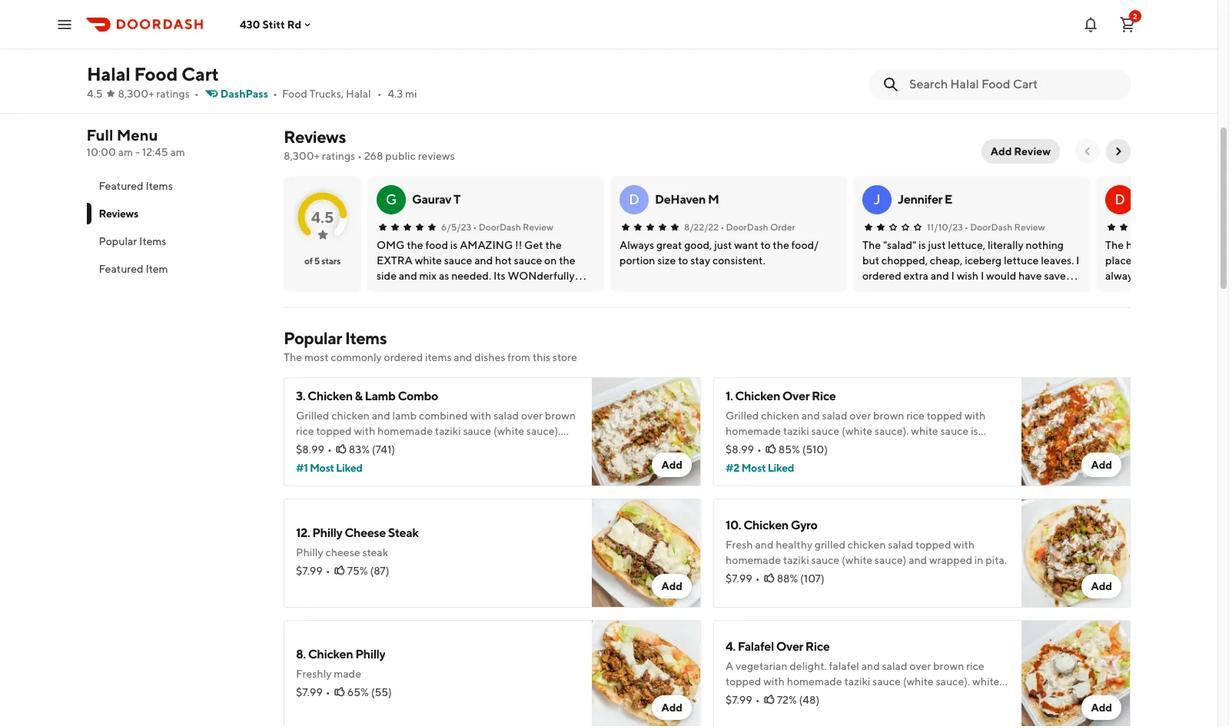 Task type: describe. For each thing, give the bounding box(es) containing it.
next image
[[1113, 145, 1125, 158]]

grilled inside 1. chicken over rice grilled chicken and salad over brown rice topped with homemade taziki sauce (white sauce). white sauce is provided on the side. comes with 2 soufflé cup of white sauce and 1 soufflé cup of hot sauce.
[[726, 410, 760, 422]]

add for 3. chicken & lamb combo
[[662, 459, 683, 472]]

chicken for 3. chicken & lamb combo $8.99
[[299, 49, 344, 64]]

chicken for 8. chicken philly
[[785, 49, 830, 64]]

steak
[[363, 547, 389, 559]]

• doordash review for g
[[473, 222, 554, 233]]

over inside 4. falafel over rice a vegetarian delight. falafel and salad over brown rice topped with homemade taziki sauce (white sauce). white sauce is provided on the side. comes with 2 soufflé cup of white sauce and 1 soufflé cup of hot sauce.
[[910, 661, 932, 673]]

83% (741)
[[349, 444, 395, 456]]

chicken for 10. chicken gyro
[[669, 49, 715, 64]]

and left lamb at the left bottom
[[372, 410, 391, 422]]

9.
[[1016, 49, 1026, 64]]

11/10/23
[[928, 222, 964, 233]]

j
[[874, 192, 881, 208]]

(107)
[[801, 573, 825, 585]]

sauce)
[[875, 555, 907, 567]]

rice inside 4. falafel over rice a vegetarian delight. falafel and salad over brown rice topped with homemade taziki sauce (white sauce). white sauce is provided on the side. comes with 2 soufflé cup of white sauce and 1 soufflé cup of hot sauce.
[[967, 661, 985, 673]]

side. inside 1. chicken over rice grilled chicken and salad over brown rice topped with homemade taziki sauce (white sauce). white sauce is provided on the side. comes with 2 soufflé cup of white sauce and 1 soufflé cup of hot sauce.
[[805, 441, 828, 453]]

0 vertical spatial halal
[[87, 63, 131, 85]]

8. chicken philly freshly made
[[296, 648, 386, 681]]

popular items button
[[87, 228, 265, 255]]

topped inside 4. falafel over rice a vegetarian delight. falafel and salad over brown rice topped with homemade taziki sauce (white sauce). white sauce is provided on the side. comes with 2 soufflé cup of white sauce and 1 soufflé cup of hot sauce.
[[726, 676, 762, 688]]

brown inside 4. falafel over rice a vegetarian delight. falafel and salad over brown rice topped with homemade taziki sauce (white sauce). white sauce is provided on the side. comes with 2 soufflé cup of white sauce and 1 soufflé cup of hot sauce.
[[934, 661, 965, 673]]

salad inside 10. chicken gyro fresh and healthy grilled chicken salad topped with homemade taziki sauce (white sauce) and wrapped in pita.
[[889, 539, 914, 552]]

lamb for 3. chicken & lamb combo grilled chicken and lamb combined with salad over brown rice topped with homemade taziki sauce (white sauce). white sauce is provided on the side. comes with 2 souffl?� cup of white sauce and 1 souffl?� cup of hot sauce.
[[365, 389, 396, 404]]

delight.
[[790, 661, 827, 673]]

gyro for 10. chicken gyro fresh and healthy grilled chicken salad topped with homemade taziki sauce (white sauce) and wrapped in pita.
[[791, 518, 818, 533]]

sauce). inside 3. chicken & lamb combo grilled chicken and lamb combined with salad over brown rice topped with homemade taziki sauce (white sauce). white sauce is provided on the side. comes with 2 souffl?� cup of white sauce and 1 souffl?� cup of hot sauce.
[[527, 425, 561, 438]]

$6.99
[[1016, 70, 1045, 82]]

side. inside 3. chicken & lamb combo grilled chicken and lamb combined with salad over brown rice topped with homemade taziki sauce (white sauce). white sauce is provided on the side. comes with 2 souffl?� cup of white sauce and 1 souffl?� cup of hot sauce.
[[445, 441, 467, 453]]

72% (48)
[[777, 695, 820, 707]]

halal food cart
[[87, 63, 219, 85]]

featured item button
[[87, 255, 265, 283]]

85%
[[779, 444, 801, 456]]

1 inside 3. chicken & lamb combo grilled chicken and lamb combined with salad over brown rice topped with homemade taziki sauce (white sauce). white sauce is provided on the side. comes with 2 souffl?� cup of white sauce and 1 souffl?� cup of hot sauce.
[[409, 456, 413, 468]]

and inside 'popular items the most commonly ordered items and dishes from this store'
[[454, 352, 473, 364]]

grilled inside 3. chicken & lamb combo grilled chicken and lamb combined with salad over brown rice topped with homemade taziki sauce (white sauce). white sauce is provided on the side. comes with 2 souffl?� cup of white sauce and 1 souffl?� cup of hot sauce.
[[296, 410, 330, 422]]

hot inside 1. chicken over rice grilled chicken and salad over brown rice topped with homemade taziki sauce (white sauce). white sauce is provided on the side. comes with 2 soufflé cup of white sauce and 1 soufflé cup of hot sauce.
[[852, 456, 868, 468]]

dehaven m
[[655, 192, 719, 207]]

85% (510)
[[779, 444, 828, 456]]

& for 3. chicken & lamb combo $8.99
[[346, 49, 354, 64]]

2 d from the left
[[1115, 192, 1126, 208]]

1 inside 1. chicken over rice grilled chicken and salad over brown rice topped with homemade taziki sauce (white sauce). white sauce is provided on the side. comes with 2 soufflé cup of white sauce and 1 soufflé cup of hot sauce.
[[777, 456, 781, 468]]

philly inside '8. chicken philly' button
[[832, 49, 863, 64]]

taziki inside 1. chicken over rice grilled chicken and salad over brown rice topped with homemade taziki sauce (white sauce). white sauce is provided on the side. comes with 2 soufflé cup of white sauce and 1 soufflé cup of hot sauce.
[[784, 425, 810, 438]]

hot inside 4. falafel over rice a vegetarian delight. falafel and salad over brown rice topped with homemade taziki sauce (white sauce). white sauce is provided on the side. comes with 2 soufflé cup of white sauce and 1 soufflé cup of hot sauce.
[[881, 707, 898, 719]]

topped inside 10. chicken gyro fresh and healthy grilled chicken salad topped with homemade taziki sauce (white sauce) and wrapped in pita.
[[916, 539, 952, 552]]

65%
[[347, 687, 369, 699]]

philly inside 12. philly cheese steak
[[546, 49, 576, 64]]

provided inside 1. chicken over rice grilled chicken and salad over brown rice topped with homemade taziki sauce (white sauce). white sauce is provided on the side. comes with 2 soufflé cup of white sauce and 1 soufflé cup of hot sauce.
[[726, 441, 770, 453]]

full menu 10:00 am - 12:45 am
[[87, 126, 186, 158]]

this
[[533, 352, 551, 364]]

2 inside 4. falafel over rice a vegetarian delight. falafel and salad over brown rice topped with homemade taziki sauce (white sauce). white sauce is provided on the side. comes with 2 soufflé cup of white sauce and 1 soufflé cup of hot sauce.
[[927, 692, 934, 704]]

popular for popular items
[[99, 235, 138, 248]]

chicken for 10. chicken gyro fresh and healthy grilled chicken salad topped with homemade taziki sauce (white sauce) and wrapped in pita.
[[744, 518, 789, 533]]

m
[[708, 192, 719, 207]]

1 horizontal spatial food
[[282, 88, 308, 100]]

5
[[315, 255, 320, 267]]

and left 85%
[[757, 456, 775, 468]]

pita.
[[986, 555, 1008, 567]]

taziki inside 4. falafel over rice a vegetarian delight. falafel and salad over brown rice topped with homemade taziki sauce (white sauce). white sauce is provided on the side. comes with 2 soufflé cup of white sauce and 1 soufflé cup of hot sauce.
[[845, 676, 871, 688]]

popular for popular items the most commonly ordered items and dishes from this store
[[284, 328, 342, 348]]

falafel for a vegetarian delight. falafel and salad over brown rice topped with homemade taziki sauce (white sauce). white sauce is provided on the side. comes with 2 soufflé cup of white sauce and 1 soufflé cup of hot sauce.
[[738, 640, 775, 655]]

$7.99 • for 12.
[[296, 565, 331, 578]]

and up (510)
[[802, 410, 821, 422]]

83%
[[349, 444, 370, 456]]

dashpass •
[[221, 88, 278, 100]]

featured items
[[99, 180, 173, 192]]

from
[[508, 352, 531, 364]]

combined
[[419, 410, 468, 422]]

268
[[364, 150, 383, 162]]

pita
[[1083, 49, 1105, 64]]

sauce). inside 4. falafel over rice a vegetarian delight. falafel and salad over brown rice topped with homemade taziki sauce (white sauce). white sauce is provided on the side. comes with 2 soufflé cup of white sauce and 1 soufflé cup of hot sauce.
[[937, 676, 971, 688]]

commonly
[[331, 352, 382, 364]]

8. chicken philly image
[[592, 621, 702, 727]]

in
[[975, 555, 984, 567]]

1. for 1. chicken over rice
[[408, 49, 416, 64]]

cheese for 12. philly cheese steak philly cheese steak
[[345, 526, 386, 541]]

3. for 3. chicken & lamb combo grilled chicken and lamb combined with salad over brown rice topped with homemade taziki sauce (white sauce). white sauce is provided on the side. comes with 2 souffl?� cup of white sauce and 1 souffl?� cup of hot sauce.
[[296, 389, 306, 404]]

12. for 12. philly cheese steak philly cheese steak
[[296, 526, 310, 541]]

gyro for 10. chicken gyro
[[717, 49, 743, 64]]

lamb
[[393, 410, 417, 422]]

1 inside 4. falafel over rice a vegetarian delight. falafel and salad over brown rice topped with homemade taziki sauce (white sauce). white sauce is provided on the side. comes with 2 soufflé cup of white sauce and 1 soufflé cup of hot sauce.
[[806, 707, 811, 719]]

rice for 4. falafel over rice a vegetarian delight. falafel and salad over brown rice topped with homemade taziki sauce (white sauce). white sauce is provided on the side. comes with 2 soufflé cup of white sauce and 1 soufflé cup of hot sauce.
[[806, 640, 830, 655]]

reviews
[[418, 150, 455, 162]]

• right dashpass
[[273, 88, 278, 100]]

a
[[726, 661, 734, 673]]

previous image
[[1082, 145, 1095, 158]]

open menu image
[[55, 15, 74, 33]]

12. philly cheese steak philly cheese steak
[[296, 526, 419, 559]]

• left 4.3
[[377, 88, 382, 100]]

rice for 1. chicken over rice
[[495, 49, 519, 64]]

comes inside 4. falafel over rice a vegetarian delight. falafel and salad over brown rice topped with homemade taziki sauce (white sauce). white sauce is provided on the side. comes with 2 soufflé cup of white sauce and 1 soufflé cup of hot sauce.
[[870, 692, 902, 704]]

(white inside 3. chicken & lamb combo grilled chicken and lamb combined with salad over brown rice topped with homemade taziki sauce (white sauce). white sauce is provided on the side. comes with 2 souffl?� cup of white sauce and 1 souffl?� cup of hot sauce.
[[494, 425, 525, 438]]

fresh
[[726, 539, 754, 552]]

add button for 12. philly cheese steak
[[653, 575, 692, 599]]

trucks,
[[310, 88, 344, 100]]

chicken inside 3. chicken & lamb combo grilled chicken and lamb combined with salad over brown rice topped with homemade taziki sauce (white sauce). white sauce is provided on the side. comes with 2 souffl?� cup of white sauce and 1 souffl?� cup of hot sauce.
[[332, 410, 370, 422]]

full
[[87, 126, 114, 144]]

made
[[334, 668, 362, 681]]

on inside 9. falafel on pita $6.99
[[1067, 49, 1081, 64]]

review for j
[[1015, 222, 1046, 233]]

food trucks, halal • 4.3 mi
[[282, 88, 417, 100]]

12:45
[[142, 146, 169, 158]]

homemade inside 3. chicken & lamb combo grilled chicken and lamb combined with salad over brown rice topped with homemade taziki sauce (white sauce). white sauce is provided on the side. comes with 2 souffl?� cup of white sauce and 1 souffl?� cup of hot sauce.
[[378, 425, 433, 438]]

notification bell image
[[1082, 15, 1101, 33]]

• down cart
[[194, 88, 199, 100]]

$8.99 for 1.
[[726, 444, 755, 456]]

10. chicken gyro
[[652, 49, 743, 64]]

gaurav t
[[412, 192, 461, 207]]

homemade inside 1. chicken over rice grilled chicken and salad over brown rice topped with homemade taziki sauce (white sauce). white sauce is provided on the side. comes with 2 soufflé cup of white sauce and 1 soufflé cup of hot sauce.
[[726, 425, 782, 438]]

1. for 1. chicken over rice grilled chicken and salad over brown rice topped with homemade taziki sauce (white sauce). white sauce is provided on the side. comes with 2 soufflé cup of white sauce and 1 soufflé cup of hot sauce.
[[726, 389, 733, 404]]

$8.99 • for 1.
[[726, 444, 762, 456]]

dehaven
[[655, 192, 706, 207]]

#1 most liked
[[296, 462, 363, 475]]

(white inside 10. chicken gyro fresh and healthy grilled chicken salad topped with homemade taziki sauce (white sauce) and wrapped in pita.
[[842, 555, 873, 567]]

2 inside button
[[1134, 11, 1138, 20]]

1. chicken over rice image
[[1022, 378, 1132, 487]]

chicken inside 1. chicken over rice grilled chicken and salad over brown rice topped with homemade taziki sauce (white sauce). white sauce is provided on the side. comes with 2 soufflé cup of white sauce and 1 soufflé cup of hot sauce.
[[762, 410, 800, 422]]

sauce). inside 1. chicken over rice grilled chicken and salad over brown rice topped with homemade taziki sauce (white sauce). white sauce is provided on the side. comes with 2 soufflé cup of white sauce and 1 soufflé cup of hot sauce.
[[875, 425, 910, 438]]

featured for featured item
[[99, 263, 144, 275]]

review inside button
[[1015, 145, 1052, 158]]

10:00
[[87, 146, 116, 158]]

topped inside 3. chicken & lamb combo grilled chicken and lamb combined with salad over brown rice topped with homemade taziki sauce (white sauce). white sauce is provided on the side. comes with 2 souffl?� cup of white sauce and 1 souffl?� cup of hot sauce.
[[316, 425, 352, 438]]

• down cheese
[[326, 565, 331, 578]]

is inside 4. falafel over rice a vegetarian delight. falafel and salad over brown rice topped with homemade taziki sauce (white sauce). white sauce is provided on the side. comes with 2 soufflé cup of white sauce and 1 soufflé cup of hot sauce.
[[757, 692, 764, 704]]

$8.99 • for 3.
[[296, 444, 332, 456]]

ordered
[[384, 352, 423, 364]]

healthy
[[776, 539, 813, 552]]

72%
[[777, 695, 797, 707]]

1 d from the left
[[629, 192, 640, 208]]

gaurav
[[412, 192, 452, 207]]

combo for 3. chicken & lamb combo $8.99
[[287, 66, 327, 81]]

sauce. inside 3. chicken & lamb combo grilled chicken and lamb combined with salad over brown rice topped with homemade taziki sauce (white sauce). white sauce is provided on the side. comes with 2 souffl?� cup of white sauce and 1 souffl?� cup of hot sauce.
[[513, 456, 544, 468]]

brown inside 1. chicken over rice grilled chicken and salad over brown rice topped with homemade taziki sauce (white sauce). white sauce is provided on the side. comes with 2 soufflé cup of white sauce and 1 soufflé cup of hot sauce.
[[874, 410, 905, 422]]

2 am from the left
[[171, 146, 186, 158]]

75% (87)
[[347, 565, 390, 578]]

taziki inside 10. chicken gyro fresh and healthy grilled chicken salad topped with homemade taziki sauce (white sauce) and wrapped in pita.
[[784, 555, 810, 567]]

is inside 3. chicken & lamb combo grilled chicken and lamb combined with salad over brown rice topped with homemade taziki sauce (white sauce). white sauce is provided on the side. comes with 2 souffl?� cup of white sauce and 1 souffl?� cup of hot sauce.
[[356, 441, 363, 453]]

430 stitt rd
[[240, 18, 302, 30]]

add button for 3. chicken & lamb combo
[[653, 453, 692, 478]]

and right sauce) on the bottom right of page
[[909, 555, 928, 567]]

& for 3. chicken & lamb combo grilled chicken and lamb combined with salad over brown rice topped with homemade taziki sauce (white sauce). white sauce is provided on the side. comes with 2 souffl?� cup of white sauce and 1 souffl?� cup of hot sauce.
[[355, 389, 363, 404]]

public
[[386, 150, 416, 162]]

hot inside 3. chicken & lamb combo grilled chicken and lamb combined with salad over brown rice topped with homemade taziki sauce (white sauce). white sauce is provided on the side. comes with 2 souffl?� cup of white sauce and 1 souffl?� cup of hot sauce.
[[494, 456, 511, 468]]

• left 72%
[[756, 695, 761, 707]]

1 horizontal spatial 4.5
[[311, 208, 334, 226]]

and down delight.
[[786, 707, 804, 719]]

over for 4. falafel over rice $7.99
[[945, 49, 972, 64]]

popular items the most commonly ordered items and dishes from this store
[[284, 328, 578, 364]]

2 inside 1. chicken over rice grilled chicken and salad over brown rice topped with homemade taziki sauce (white sauce). white sauce is provided on the side. comes with 2 soufflé cup of white sauce and 1 soufflé cup of hot sauce.
[[887, 441, 894, 453]]

0 horizontal spatial 8,300+
[[118, 88, 154, 100]]

order
[[771, 222, 796, 233]]

reviews link
[[284, 127, 346, 147]]

$7.99 • for 10.
[[726, 573, 761, 585]]

2 button
[[1113, 9, 1144, 40]]

• up "#1 most liked"
[[328, 444, 332, 456]]

3. chicken & lamb combo grilled chicken and lamb combined with salad over brown rice topped with homemade taziki sauce (white sauce). white sauce is provided on the side. comes with 2 souffl?� cup of white sauce and 1 souffl?� cup of hot sauce.
[[296, 389, 579, 468]]

0 horizontal spatial souffl?�
[[415, 456, 460, 468]]

(87)
[[370, 565, 390, 578]]

freshly
[[296, 668, 332, 681]]

• right 8/22/22
[[721, 222, 725, 233]]

75%
[[347, 565, 368, 578]]

(510)
[[803, 444, 828, 456]]

add button for 8. chicken philly
[[653, 696, 692, 721]]

88%
[[777, 573, 799, 585]]

12. philly cheese steak button
[[527, 0, 648, 110]]

dishes
[[475, 352, 506, 364]]

4. for 4. falafel over rice $7.99
[[895, 49, 904, 64]]

2 items, open order cart image
[[1119, 15, 1138, 33]]

doordash for j
[[971, 222, 1013, 233]]

falafel inside the 4. falafel over rice $7.99
[[907, 49, 943, 64]]

sauce inside 10. chicken gyro fresh and healthy grilled chicken salad topped with homemade taziki sauce (white sauce) and wrapped in pita.
[[812, 555, 840, 567]]

#1
[[296, 462, 308, 475]]

and right 83%
[[388, 456, 407, 468]]

over inside 3. chicken & lamb combo grilled chicken and lamb combined with salad over brown rice topped with homemade taziki sauce (white sauce). white sauce is provided on the side. comes with 2 souffl?� cup of white sauce and 1 souffl?� cup of hot sauce.
[[521, 410, 543, 422]]

provided inside 4. falafel over rice a vegetarian delight. falafel and salad over brown rice topped with homemade taziki sauce (white sauce). white sauce is provided on the side. comes with 2 soufflé cup of white sauce and 1 soufflé cup of hot sauce.
[[766, 692, 810, 704]]

cheese
[[326, 547, 360, 559]]

add button for 10. chicken gyro
[[1083, 575, 1122, 599]]

0 horizontal spatial ratings
[[156, 88, 190, 100]]

combo for 3. chicken & lamb combo grilled chicken and lamb combined with salad over brown rice topped with homemade taziki sauce (white sauce). white sauce is provided on the side. comes with 2 souffl?� cup of white sauce and 1 souffl?� cup of hot sauce.
[[398, 389, 438, 404]]

rice inside 1. chicken over rice grilled chicken and salad over brown rice topped with homemade taziki sauce (white sauce). white sauce is provided on the side. comes with 2 soufflé cup of white sauce and 1 soufflé cup of hot sauce.
[[907, 410, 925, 422]]

-
[[136, 146, 140, 158]]

jennifer
[[898, 192, 943, 207]]

over for 4. falafel over rice a vegetarian delight. falafel and salad over brown rice topped with homemade taziki sauce (white sauce). white sauce is provided on the side. comes with 2 soufflé cup of white sauce and 1 soufflé cup of hot sauce.
[[777, 640, 804, 655]]

3. for 3. chicken & lamb combo $8.99
[[287, 49, 296, 64]]

0 horizontal spatial food
[[134, 63, 178, 85]]

side. inside 4. falafel over rice a vegetarian delight. falafel and salad over brown rice topped with homemade taziki sauce (white sauce). white sauce is provided on the side. comes with 2 soufflé cup of white sauce and 1 soufflé cup of hot sauce.
[[845, 692, 868, 704]]

add review button
[[982, 139, 1061, 164]]

homemade inside 10. chicken gyro fresh and healthy grilled chicken salad topped with homemade taziki sauce (white sauce) and wrapped in pita.
[[726, 555, 782, 567]]

10. for 10. chicken gyro
[[652, 49, 667, 64]]

chicken for 1. chicken over rice grilled chicken and salad over brown rice topped with homemade taziki sauce (white sauce). white sauce is provided on the side. comes with 2 soufflé cup of white sauce and 1 soufflé cup of hot sauce.
[[736, 389, 781, 404]]

is inside 1. chicken over rice grilled chicken and salad over brown rice topped with homemade taziki sauce (white sauce). white sauce is provided on the side. comes with 2 soufflé cup of white sauce and 1 soufflé cup of hot sauce.
[[972, 425, 979, 438]]

doordash for g
[[479, 222, 521, 233]]

salad inside 3. chicken & lamb combo grilled chicken and lamb combined with salad over brown rice topped with homemade taziki sauce (white sauce). white sauce is provided on the side. comes with 2 souffl?� cup of white sauce and 1 souffl?� cup of hot sauce.
[[494, 410, 519, 422]]

12. philly cheese steak
[[530, 49, 620, 81]]



Task type: locate. For each thing, give the bounding box(es) containing it.
8.
[[773, 49, 783, 64], [296, 648, 306, 662]]

Item Search search field
[[910, 76, 1119, 93]]

0 horizontal spatial steak
[[388, 526, 419, 541]]

2 horizontal spatial is
[[972, 425, 979, 438]]

2 grilled from the left
[[726, 410, 760, 422]]

1 vertical spatial 4.5
[[311, 208, 334, 226]]

featured down "popular items"
[[99, 263, 144, 275]]

1. chicken over rice
[[408, 49, 519, 64]]

chicken up 83%
[[332, 410, 370, 422]]

#2
[[726, 462, 740, 475]]

(white inside 4. falafel over rice a vegetarian delight. falafel and salad over brown rice topped with homemade taziki sauce (white sauce). white sauce is provided on the side. comes with 2 soufflé cup of white sauce and 1 soufflé cup of hot sauce.
[[904, 676, 934, 688]]

& down commonly
[[355, 389, 363, 404]]

8. inside button
[[773, 49, 783, 64]]

1 liked from the left
[[336, 462, 363, 475]]

homemade down delight.
[[787, 676, 843, 688]]

ratings
[[156, 88, 190, 100], [322, 150, 356, 162]]

1 horizontal spatial 8.
[[773, 49, 783, 64]]

gyro inside 10. chicken gyro fresh and healthy grilled chicken salad topped with homemade taziki sauce (white sauce) and wrapped in pita.
[[791, 518, 818, 533]]

12. philly cheese steak image
[[592, 499, 702, 608]]

• doordash review right 11/10/23
[[965, 222, 1046, 233]]

on inside 4. falafel over rice a vegetarian delight. falafel and salad over brown rice topped with homemade taziki sauce (white sauce). white sauce is provided on the side. comes with 2 soufflé cup of white sauce and 1 soufflé cup of hot sauce.
[[812, 692, 825, 704]]

and
[[454, 352, 473, 364], [372, 410, 391, 422], [802, 410, 821, 422], [388, 456, 407, 468], [757, 456, 775, 468], [756, 539, 774, 552], [909, 555, 928, 567], [862, 661, 881, 673], [786, 707, 804, 719]]

0 horizontal spatial halal
[[87, 63, 131, 85]]

0 horizontal spatial 8.
[[296, 648, 306, 662]]

homemade up #2 most liked
[[726, 425, 782, 438]]

2 horizontal spatial falafel
[[1028, 49, 1065, 64]]

1 vertical spatial &
[[355, 389, 363, 404]]

1 featured from the top
[[99, 180, 144, 192]]

of 5 stars
[[305, 255, 341, 267]]

falafel inside 9. falafel on pita $6.99
[[1028, 49, 1065, 64]]

t
[[454, 192, 461, 207]]

1 vertical spatial souffl?�
[[415, 456, 460, 468]]

combo inside 3. chicken & lamb combo grilled chicken and lamb combined with salad over brown rice topped with homemade taziki sauce (white sauce). white sauce is provided on the side. comes with 2 souffl?� cup of white sauce and 1 souffl?� cup of hot sauce.
[[398, 389, 438, 404]]

over inside the 4. falafel over rice $7.99
[[945, 49, 972, 64]]

$7.99 for 12. philly cheese steak
[[296, 565, 323, 578]]

popular up featured item
[[99, 235, 138, 248]]

$7.99 inside the 4. falafel over rice $7.99
[[895, 70, 921, 82]]

1 vertical spatial 4.
[[726, 640, 736, 655]]

1 horizontal spatial liked
[[768, 462, 795, 475]]

8,300+ down reviews link
[[284, 150, 320, 162]]

salad inside 4. falafel over rice a vegetarian delight. falafel and salad over brown rice topped with homemade taziki sauce (white sauce). white sauce is provided on the side. comes with 2 soufflé cup of white sauce and 1 soufflé cup of hot sauce.
[[883, 661, 908, 673]]

add for 12. philly cheese steak
[[662, 581, 683, 593]]

rice for 4. falafel over rice $7.99
[[974, 49, 999, 64]]

2 $8.99 • from the left
[[726, 444, 762, 456]]

• doordash review for j
[[965, 222, 1046, 233]]

1 vertical spatial ratings
[[322, 150, 356, 162]]

1 vertical spatial reviews
[[99, 208, 139, 220]]

4.5 up full in the left top of the page
[[87, 88, 103, 100]]

10. inside 10. chicken gyro button
[[652, 49, 667, 64]]

1 horizontal spatial 8,300+
[[284, 150, 320, 162]]

3. inside '3. chicken & lamb combo $8.99'
[[287, 49, 296, 64]]

1 vertical spatial 8.
[[296, 648, 306, 662]]

doordash for d
[[727, 222, 769, 233]]

0 horizontal spatial 12.
[[296, 526, 310, 541]]

10. chicken gyro button
[[648, 0, 770, 93]]

8. for 8. chicken philly freshly made
[[296, 648, 306, 662]]

1 horizontal spatial am
[[171, 146, 186, 158]]

am right 12:45
[[171, 146, 186, 158]]

homemade down fresh
[[726, 555, 782, 567]]

1 horizontal spatial combo
[[398, 389, 438, 404]]

2 horizontal spatial doordash
[[971, 222, 1013, 233]]

8,300+ inside the 'reviews 8,300+ ratings • 268 public reviews'
[[284, 150, 320, 162]]

salad right falafel
[[883, 661, 908, 673]]

salad up (510)
[[823, 410, 848, 422]]

the down combined
[[426, 441, 443, 453]]

food up 8,300+ ratings •
[[134, 63, 178, 85]]

1 horizontal spatial is
[[757, 692, 764, 704]]

wrapped
[[930, 555, 973, 567]]

items inside featured items button
[[146, 180, 173, 192]]

side. down combined
[[445, 441, 467, 453]]

1 vertical spatial steak
[[388, 526, 419, 541]]

ratings inside the 'reviews 8,300+ ratings • 268 public reviews'
[[322, 150, 356, 162]]

3.
[[287, 49, 296, 64], [296, 389, 306, 404]]

430
[[240, 18, 260, 30]]

on inside 3. chicken & lamb combo grilled chicken and lamb combined with salad over brown rice topped with homemade taziki sauce (white sauce). white sauce is provided on the side. comes with 2 souffl?� cup of white sauce and 1 souffl?� cup of hot sauce.
[[411, 441, 424, 453]]

0 vertical spatial 12.
[[530, 49, 544, 64]]

• doordash order
[[721, 222, 796, 233]]

1 horizontal spatial falafel
[[907, 49, 943, 64]]

0 horizontal spatial &
[[346, 49, 354, 64]]

8. inside 8. chicken philly freshly made
[[296, 648, 306, 662]]

$8.99 up #2
[[726, 444, 755, 456]]

provided inside 3. chicken & lamb combo grilled chicken and lamb combined with salad over brown rice topped with homemade taziki sauce (white sauce). white sauce is provided on the side. comes with 2 souffl?� cup of white sauce and 1 souffl?� cup of hot sauce.
[[365, 441, 409, 453]]

side. down falafel
[[845, 692, 868, 704]]

doordash
[[479, 222, 521, 233], [727, 222, 769, 233], [971, 222, 1013, 233]]

1 right 72%
[[806, 707, 811, 719]]

2 • doordash review from the left
[[965, 222, 1046, 233]]

1 horizontal spatial &
[[355, 389, 363, 404]]

$7.99 for 8. chicken philly
[[296, 687, 323, 699]]

featured
[[99, 180, 144, 192], [99, 263, 144, 275]]

1 vertical spatial 10.
[[726, 518, 742, 533]]

the up #2 most liked
[[787, 441, 803, 453]]

halal right the trucks,
[[346, 88, 371, 100]]

most for 3.
[[310, 462, 334, 475]]

1 horizontal spatial steak
[[530, 66, 561, 81]]

add review
[[991, 145, 1052, 158]]

0 horizontal spatial chicken
[[332, 410, 370, 422]]

2 inside 3. chicken & lamb combo grilled chicken and lamb combined with salad over brown rice topped with homemade taziki sauce (white sauce). white sauce is provided on the side. comes with 2 souffl?� cup of white sauce and 1 souffl?� cup of hot sauce.
[[527, 441, 533, 453]]

d down next icon on the right top of page
[[1115, 192, 1126, 208]]

0 horizontal spatial gyro
[[717, 49, 743, 64]]

1 horizontal spatial 10.
[[726, 518, 742, 533]]

on right 72%
[[812, 692, 825, 704]]

430 stitt rd button
[[240, 18, 314, 30]]

salad inside 1. chicken over rice grilled chicken and salad over brown rice topped with homemade taziki sauce (white sauce). white sauce is provided on the side. comes with 2 soufflé cup of white sauce and 1 soufflé cup of hot sauce.
[[823, 410, 848, 422]]

1 vertical spatial 8,300+
[[284, 150, 320, 162]]

salad up sauce) on the bottom right of page
[[889, 539, 914, 552]]

4.
[[895, 49, 904, 64], [726, 640, 736, 655]]

popular items
[[99, 235, 167, 248]]

$8.99 up reviews link
[[287, 87, 315, 99]]

1 horizontal spatial gyro
[[791, 518, 818, 533]]

1 horizontal spatial rice
[[907, 410, 925, 422]]

add
[[1092, 15, 1113, 27], [991, 145, 1013, 158], [662, 459, 683, 472], [1092, 459, 1113, 472], [662, 581, 683, 593], [1092, 581, 1113, 593], [662, 702, 683, 715], [1092, 702, 1113, 715]]

0 vertical spatial 3.
[[287, 49, 296, 64]]

0 horizontal spatial brown
[[545, 410, 576, 422]]

chicken inside 10. chicken gyro fresh and healthy grilled chicken salad topped with homemade taziki sauce (white sauce) and wrapped in pita.
[[848, 539, 887, 552]]

1 horizontal spatial reviews
[[284, 127, 346, 147]]

over inside 1. chicken over rice grilled chicken and salad over brown rice topped with homemade taziki sauce (white sauce). white sauce is provided on the side. comes with 2 soufflé cup of white sauce and 1 soufflé cup of hot sauce.
[[783, 389, 810, 404]]

4. inside the 4. falafel over rice $7.99
[[895, 49, 904, 64]]

liked down 85%
[[768, 462, 795, 475]]

1.
[[408, 49, 416, 64], [726, 389, 733, 404]]

grilled up #2
[[726, 410, 760, 422]]

liked down 83%
[[336, 462, 363, 475]]

$7.99 for 4. falafel over rice
[[726, 695, 753, 707]]

and right the items
[[454, 352, 473, 364]]

8/22/22
[[685, 222, 719, 233]]

reviews for reviews
[[99, 208, 139, 220]]

$7.99 • for 8.
[[296, 687, 331, 699]]

liked for over
[[768, 462, 795, 475]]

1 vertical spatial cheese
[[345, 526, 386, 541]]

10. inside 10. chicken gyro fresh and healthy grilled chicken salad topped with homemade taziki sauce (white sauce) and wrapped in pita.
[[726, 518, 742, 533]]

g
[[386, 192, 397, 208]]

mi
[[405, 88, 417, 100]]

gyro
[[717, 49, 743, 64], [791, 518, 818, 533]]

0 vertical spatial is
[[972, 425, 979, 438]]

2 featured from the top
[[99, 263, 144, 275]]

$8.99 for 3.
[[296, 444, 325, 456]]

& inside 3. chicken & lamb combo grilled chicken and lamb combined with salad over brown rice topped with homemade taziki sauce (white sauce). white sauce is provided on the side. comes with 2 souffl?� cup of white sauce and 1 souffl?� cup of hot sauce.
[[355, 389, 363, 404]]

1 horizontal spatial 12.
[[530, 49, 544, 64]]

items
[[425, 352, 452, 364]]

10. right 12. philly cheese steak button
[[652, 49, 667, 64]]

$7.99 • for 4.
[[726, 695, 761, 707]]

featured items button
[[87, 172, 265, 200]]

$7.99 • down a
[[726, 695, 761, 707]]

1 horizontal spatial halal
[[346, 88, 371, 100]]

12. down #1
[[296, 526, 310, 541]]

grilled
[[815, 539, 846, 552]]

1 horizontal spatial • doordash review
[[965, 222, 1046, 233]]

0 vertical spatial combo
[[287, 66, 327, 81]]

0 vertical spatial 8.
[[773, 49, 783, 64]]

2
[[1134, 11, 1138, 20], [527, 441, 533, 453], [887, 441, 894, 453], [927, 692, 934, 704]]

$7.99 •
[[296, 565, 331, 578], [726, 573, 761, 585], [296, 687, 331, 699], [726, 695, 761, 707]]

homemade inside 4. falafel over rice a vegetarian delight. falafel and salad over brown rice topped with homemade taziki sauce (white sauce). white sauce is provided on the side. comes with 2 soufflé cup of white sauce and 1 soufflé cup of hot sauce.
[[787, 676, 843, 688]]

side. right 85%
[[805, 441, 828, 453]]

1 most from the left
[[310, 462, 334, 475]]

with inside 10. chicken gyro fresh and healthy grilled chicken salad topped with homemade taziki sauce (white sauce) and wrapped in pita.
[[954, 539, 975, 552]]

1 vertical spatial gyro
[[791, 518, 818, 533]]

rice for 1. chicken over rice grilled chicken and salad over brown rice topped with homemade taziki sauce (white sauce). white sauce is provided on the side. comes with 2 soufflé cup of white sauce and 1 soufflé cup of hot sauce.
[[812, 389, 836, 404]]

3 doordash from the left
[[971, 222, 1013, 233]]

4. falafel over rice image
[[1022, 621, 1132, 727]]

items for featured items
[[146, 180, 173, 192]]

add for 8. chicken philly
[[662, 702, 683, 715]]

chicken for 8. chicken philly freshly made
[[308, 648, 353, 662]]

1 right (741) on the bottom of page
[[409, 456, 413, 468]]

1 horizontal spatial popular
[[284, 328, 342, 348]]

1
[[409, 456, 413, 468], [777, 456, 781, 468], [806, 707, 811, 719]]

1 horizontal spatial the
[[787, 441, 803, 453]]

over for 1. chicken over rice
[[465, 49, 492, 64]]

0 horizontal spatial • doordash review
[[473, 222, 554, 233]]

cheese for 12. philly cheese steak
[[579, 49, 620, 64]]

menu
[[117, 126, 159, 144]]

$8.99 • up #2
[[726, 444, 762, 456]]

2 doordash from the left
[[727, 222, 769, 233]]

dashpass
[[221, 88, 268, 100]]

most right #1
[[310, 462, 334, 475]]

• inside the 'reviews 8,300+ ratings • 268 public reviews'
[[358, 150, 362, 162]]

(white
[[494, 425, 525, 438], [842, 425, 873, 438], [842, 555, 873, 567], [904, 676, 934, 688]]

1 horizontal spatial over
[[850, 410, 872, 422]]

0 horizontal spatial falafel
[[738, 640, 775, 655]]

0 horizontal spatial rice
[[296, 425, 314, 438]]

1 horizontal spatial d
[[1115, 192, 1126, 208]]

1 vertical spatial halal
[[346, 88, 371, 100]]

2 horizontal spatial 1
[[806, 707, 811, 719]]

rice inside 3. chicken & lamb combo grilled chicken and lamb combined with salad over brown rice topped with homemade taziki sauce (white sauce). white sauce is provided on the side. comes with 2 souffl?� cup of white sauce and 1 souffl?� cup of hot sauce.
[[296, 425, 314, 438]]

0 vertical spatial rice
[[907, 410, 925, 422]]

2 horizontal spatial brown
[[934, 661, 965, 673]]

taziki down healthy
[[784, 555, 810, 567]]

4.3
[[388, 88, 403, 100]]

on down lamb at the left bottom
[[411, 441, 424, 453]]

(48)
[[800, 695, 820, 707]]

chicken for 1. chicken over rice
[[418, 49, 463, 64]]

1 grilled from the left
[[296, 410, 330, 422]]

• right 6/5/23
[[473, 222, 477, 233]]

lamb for 3. chicken & lamb combo $8.99
[[356, 49, 387, 64]]

comes inside 3. chicken & lamb combo grilled chicken and lamb combined with salad over brown rice topped with homemade taziki sauce (white sauce). white sauce is provided on the side. comes with 2 souffl?� cup of white sauce and 1 souffl?� cup of hot sauce.
[[469, 441, 501, 453]]

rice inside the 4. falafel over rice $7.99
[[974, 49, 999, 64]]

brown inside 3. chicken & lamb combo grilled chicken and lamb combined with salad over brown rice topped with homemade taziki sauce (white sauce). white sauce is provided on the side. comes with 2 souffl?� cup of white sauce and 1 souffl?� cup of hot sauce.
[[545, 410, 576, 422]]

ratings down reviews link
[[322, 150, 356, 162]]

taziki inside 3. chicken & lamb combo grilled chicken and lamb combined with salad over brown rice topped with homemade taziki sauce (white sauce). white sauce is provided on the side. comes with 2 souffl?� cup of white sauce and 1 souffl?� cup of hot sauce.
[[435, 425, 461, 438]]

1 vertical spatial food
[[282, 88, 308, 100]]

featured for featured items
[[99, 180, 144, 192]]

4. falafel over rice $7.99
[[895, 49, 999, 82]]

2 horizontal spatial chicken
[[848, 539, 887, 552]]

the
[[284, 352, 302, 364]]

0 vertical spatial cheese
[[579, 49, 620, 64]]

topped inside 1. chicken over rice grilled chicken and salad over brown rice topped with homemade taziki sauce (white sauce). white sauce is provided on the side. comes with 2 soufflé cup of white sauce and 1 soufflé cup of hot sauce.
[[927, 410, 963, 422]]

8. right 10. chicken gyro button
[[773, 49, 783, 64]]

0 vertical spatial lamb
[[356, 49, 387, 64]]

the inside 4. falafel over rice a vegetarian delight. falafel and salad over brown rice topped with homemade taziki sauce (white sauce). white sauce is provided on the side. comes with 2 soufflé cup of white sauce and 1 soufflé cup of hot sauce.
[[827, 692, 843, 704]]

steak inside "12. philly cheese steak philly cheese steak"
[[388, 526, 419, 541]]

0 vertical spatial 4.5
[[87, 88, 103, 100]]

2 horizontal spatial comes
[[870, 692, 902, 704]]

1 horizontal spatial chicken
[[762, 410, 800, 422]]

rice
[[907, 410, 925, 422], [296, 425, 314, 438], [967, 661, 985, 673]]

popular
[[99, 235, 138, 248], [284, 328, 342, 348]]

0 horizontal spatial most
[[310, 462, 334, 475]]

rice left 12. philly cheese steak
[[495, 49, 519, 64]]

1 $8.99 • from the left
[[296, 444, 332, 456]]

featured inside button
[[99, 263, 144, 275]]

cheese inside "12. philly cheese steak philly cheese steak"
[[345, 526, 386, 541]]

ratings down halal food cart
[[156, 88, 190, 100]]

items down 12:45
[[146, 180, 173, 192]]

rice inside button
[[495, 49, 519, 64]]

items inside popular items button
[[140, 235, 167, 248]]

homemade
[[378, 425, 433, 438], [726, 425, 782, 438], [726, 555, 782, 567], [787, 676, 843, 688]]

most
[[305, 352, 329, 364]]

reviews inside the 'reviews 8,300+ ratings • 268 public reviews'
[[284, 127, 346, 147]]

4. up a
[[726, 640, 736, 655]]

1 doordash from the left
[[479, 222, 521, 233]]

(55)
[[371, 687, 392, 699]]

food left the trucks,
[[282, 88, 308, 100]]

chicken up 85%
[[762, 410, 800, 422]]

0 vertical spatial items
[[146, 180, 173, 192]]

1 vertical spatial is
[[356, 441, 363, 453]]

1 horizontal spatial cheese
[[579, 49, 620, 64]]

reviews 8,300+ ratings • 268 public reviews
[[284, 127, 455, 162]]

8. up freshly
[[296, 648, 306, 662]]

philly inside 8. chicken philly freshly made
[[355, 648, 386, 662]]

1 horizontal spatial comes
[[830, 441, 862, 453]]

gyro inside button
[[717, 49, 743, 64]]

&
[[346, 49, 354, 64], [355, 389, 363, 404]]

0 vertical spatial souffl?�
[[535, 441, 579, 453]]

rice
[[495, 49, 519, 64], [974, 49, 999, 64], [812, 389, 836, 404], [806, 640, 830, 655]]

chicken inside 10. chicken gyro fresh and healthy grilled chicken salad topped with homemade taziki sauce (white sauce) and wrapped in pita.
[[744, 518, 789, 533]]

homemade down lamb at the left bottom
[[378, 425, 433, 438]]

• down freshly
[[326, 687, 331, 699]]

add button for 1. chicken over rice
[[1083, 453, 1122, 478]]

most for 1.
[[742, 462, 766, 475]]

side.
[[445, 441, 467, 453], [805, 441, 828, 453], [845, 692, 868, 704]]

12. for 12. philly cheese steak
[[530, 49, 544, 64]]

am
[[119, 146, 134, 158], [171, 146, 186, 158]]

• left the 268
[[358, 150, 362, 162]]

$7.99 • down cheese
[[296, 565, 331, 578]]

the
[[426, 441, 443, 453], [787, 441, 803, 453], [827, 692, 843, 704]]

the inside 3. chicken & lamb combo grilled chicken and lamb combined with salad over brown rice topped with homemade taziki sauce (white sauce). white sauce is provided on the side. comes with 2 souffl?� cup of white sauce and 1 souffl?� cup of hot sauce.
[[426, 441, 443, 453]]

1. up #2
[[726, 389, 733, 404]]

halal up 8,300+ ratings •
[[87, 63, 131, 85]]

$7.99 for 10. chicken gyro
[[726, 573, 753, 585]]

#2 most liked
[[726, 462, 795, 475]]

on inside 1. chicken over rice grilled chicken and salad over brown rice topped with homemade taziki sauce (white sauce). white sauce is provided on the side. comes with 2 soufflé cup of white sauce and 1 soufflé cup of hot sauce.
[[772, 441, 785, 453]]

1 vertical spatial lamb
[[365, 389, 396, 404]]

0 vertical spatial reviews
[[284, 127, 346, 147]]

taziki down falafel
[[845, 676, 871, 688]]

chicken inside 3. chicken & lamb combo grilled chicken and lamb combined with salad over brown rice topped with homemade taziki sauce (white sauce). white sauce is provided on the side. comes with 2 souffl?� cup of white sauce and 1 souffl?� cup of hot sauce.
[[308, 389, 353, 404]]

am left -
[[119, 146, 134, 158]]

salad down from on the left
[[494, 410, 519, 422]]

0 vertical spatial featured
[[99, 180, 144, 192]]

(white inside 1. chicken over rice grilled chicken and salad over brown rice topped with homemade taziki sauce (white sauce). white sauce is provided on the side. comes with 2 soufflé cup of white sauce and 1 soufflé cup of hot sauce.
[[842, 425, 873, 438]]

10. up fresh
[[726, 518, 742, 533]]

1 vertical spatial popular
[[284, 328, 342, 348]]

1 horizontal spatial grilled
[[726, 410, 760, 422]]

0 vertical spatial 8,300+
[[118, 88, 154, 100]]

over for 1. chicken over rice grilled chicken and salad over brown rice topped with homemade taziki sauce (white sauce). white sauce is provided on the side. comes with 2 soufflé cup of white sauce and 1 soufflé cup of hot sauce.
[[783, 389, 810, 404]]

1 horizontal spatial $8.99 •
[[726, 444, 762, 456]]

10. for 10. chicken gyro fresh and healthy grilled chicken salad topped with homemade taziki sauce (white sauce) and wrapped in pita.
[[726, 518, 742, 533]]

reviews down the trucks,
[[284, 127, 346, 147]]

reviews
[[284, 127, 346, 147], [99, 208, 139, 220]]

over inside 1. chicken over rice grilled chicken and salad over brown rice topped with homemade taziki sauce (white sauce). white sauce is provided on the side. comes with 2 soufflé cup of white sauce and 1 soufflé cup of hot sauce.
[[850, 410, 872, 422]]

rice inside 4. falafel over rice a vegetarian delight. falafel and salad over brown rice topped with homemade taziki sauce (white sauce). white sauce is provided on the side. comes with 2 soufflé cup of white sauce and 1 soufflé cup of hot sauce.
[[806, 640, 830, 655]]

65% (55)
[[347, 687, 392, 699]]

$7.99 • down fresh
[[726, 573, 761, 585]]

12. inside 12. philly cheese steak
[[530, 49, 544, 64]]

sauce).
[[527, 425, 561, 438], [875, 425, 910, 438], [937, 676, 971, 688]]

1 horizontal spatial souffl?�
[[535, 441, 579, 453]]

4. for 4. falafel over rice a vegetarian delight. falafel and salad over brown rice topped with homemade taziki sauce (white sauce). white sauce is provided on the side. comes with 2 soufflé cup of white sauce and 1 soufflé cup of hot sauce.
[[726, 640, 736, 655]]

12. right 1. chicken over rice button
[[530, 49, 544, 64]]

2 most from the left
[[742, 462, 766, 475]]

1 horizontal spatial brown
[[874, 410, 905, 422]]

1 horizontal spatial ratings
[[322, 150, 356, 162]]

on
[[1067, 49, 1081, 64], [411, 441, 424, 453], [772, 441, 785, 453], [812, 692, 825, 704]]

4. right '8. chicken philly' button
[[895, 49, 904, 64]]

0 horizontal spatial 4.5
[[87, 88, 103, 100]]

sauce. inside 4. falafel over rice a vegetarian delight. falafel and salad over brown rice topped with homemade taziki sauce (white sauce). white sauce is provided on the side. comes with 2 soufflé cup of white sauce and 1 soufflé cup of hot sauce.
[[900, 707, 930, 719]]

2 vertical spatial items
[[345, 328, 387, 348]]

(741)
[[372, 444, 395, 456]]

1 horizontal spatial 4.
[[895, 49, 904, 64]]

featured item
[[99, 263, 169, 275]]

liked for &
[[336, 462, 363, 475]]

combo inside '3. chicken & lamb combo $8.99'
[[287, 66, 327, 81]]

2 liked from the left
[[768, 462, 795, 475]]

jennifer e
[[898, 192, 953, 207]]

stitt
[[263, 18, 285, 30]]

and right fresh
[[756, 539, 774, 552]]

the inside 1. chicken over rice grilled chicken and salad over brown rice topped with homemade taziki sauce (white sauce). white sauce is provided on the side. comes with 2 soufflé cup of white sauce and 1 soufflé cup of hot sauce.
[[787, 441, 803, 453]]

2 horizontal spatial hot
[[881, 707, 898, 719]]

8. chicken philly
[[773, 49, 863, 64]]

0 vertical spatial 4.
[[895, 49, 904, 64]]

$8.99 up #1
[[296, 444, 325, 456]]

0 horizontal spatial 1.
[[408, 49, 416, 64]]

$8.99 • up #1
[[296, 444, 332, 456]]

provided down lamb at the left bottom
[[365, 441, 409, 453]]

food
[[134, 63, 178, 85], [282, 88, 308, 100]]

taziki
[[435, 425, 461, 438], [784, 425, 810, 438], [784, 555, 810, 567], [845, 676, 871, 688]]

reviews for reviews 8,300+ ratings • 268 public reviews
[[284, 127, 346, 147]]

sauce. inside 1. chicken over rice grilled chicken and salad over brown rice topped with homemade taziki sauce (white sauce). white sauce is provided on the side. comes with 2 soufflé cup of white sauce and 1 soufflé cup of hot sauce.
[[870, 456, 901, 468]]

2 horizontal spatial the
[[827, 692, 843, 704]]

items inside 'popular items the most commonly ordered items and dishes from this store'
[[345, 328, 387, 348]]

3. down rd
[[287, 49, 296, 64]]

6/5/23
[[442, 222, 472, 233]]

8,300+ down halal food cart
[[118, 88, 154, 100]]

and right falafel
[[862, 661, 881, 673]]

$7.99 • down freshly
[[296, 687, 331, 699]]

steak for 12. philly cheese steak
[[530, 66, 561, 81]]

88% (107)
[[777, 573, 825, 585]]

add for 1. chicken over rice
[[1092, 459, 1113, 472]]

& up food trucks, halal • 4.3 mi at left
[[346, 49, 354, 64]]

1 vertical spatial items
[[140, 235, 167, 248]]

is
[[972, 425, 979, 438], [356, 441, 363, 453], [757, 692, 764, 704]]

rd
[[287, 18, 302, 30]]

items for popular items the most commonly ordered items and dishes from this store
[[345, 328, 387, 348]]

the right (48)
[[827, 692, 843, 704]]

doordash right 11/10/23
[[971, 222, 1013, 233]]

add for 4. falafel over rice
[[1092, 702, 1113, 715]]

falafel
[[907, 49, 943, 64], [1028, 49, 1065, 64], [738, 640, 775, 655]]

combo up the trucks,
[[287, 66, 327, 81]]

popular up most
[[284, 328, 342, 348]]

0 vertical spatial 10.
[[652, 49, 667, 64]]

1 vertical spatial combo
[[398, 389, 438, 404]]

white
[[912, 425, 939, 438], [296, 441, 323, 453], [964, 441, 991, 453], [329, 456, 356, 468], [973, 676, 1000, 688], [726, 707, 753, 719]]

falafel inside 4. falafel over rice a vegetarian delight. falafel and salad over brown rice topped with homemade taziki sauce (white sauce). white sauce is provided on the side. comes with 2 soufflé cup of white sauce and 1 soufflé cup of hot sauce.
[[738, 640, 775, 655]]

8. for 8. chicken philly
[[773, 49, 783, 64]]

8,300+ ratings •
[[118, 88, 199, 100]]

e
[[945, 192, 953, 207]]

4.5 up of 5 stars
[[311, 208, 334, 226]]

topped
[[927, 410, 963, 422], [316, 425, 352, 438], [916, 539, 952, 552], [726, 676, 762, 688]]

2 vertical spatial is
[[757, 692, 764, 704]]

1 • doordash review from the left
[[473, 222, 554, 233]]

0 vertical spatial gyro
[[717, 49, 743, 64]]

0 horizontal spatial popular
[[99, 235, 138, 248]]

1. up mi
[[408, 49, 416, 64]]

• left 88%
[[756, 573, 761, 585]]

chicken inside 1. chicken over rice grilled chicken and salad over brown rice topped with homemade taziki sauce (white sauce). white sauce is provided on the side. comes with 2 soufflé cup of white sauce and 1 soufflé cup of hot sauce.
[[736, 389, 781, 404]]

cheese inside 12. philly cheese steak
[[579, 49, 620, 64]]

• right 11/10/23
[[965, 222, 969, 233]]

add for 10. chicken gyro
[[1092, 581, 1113, 593]]

taziki down combined
[[435, 425, 461, 438]]

doordash right 6/5/23
[[479, 222, 521, 233]]

0 horizontal spatial hot
[[494, 456, 511, 468]]

cart
[[182, 63, 219, 85]]

rice left "9."
[[974, 49, 999, 64]]

$7.99
[[895, 70, 921, 82], [296, 565, 323, 578], [726, 573, 753, 585], [296, 687, 323, 699], [726, 695, 753, 707]]

1. chicken over rice grilled chicken and salad over brown rice topped with homemade taziki sauce (white sauce). white sauce is provided on the side. comes with 2 soufflé cup of white sauce and 1 soufflé cup of hot sauce.
[[726, 389, 991, 468]]

chicken for 3. chicken & lamb combo grilled chicken and lamb combined with salad over brown rice topped with homemade taziki sauce (white sauce). white sauce is provided on the side. comes with 2 souffl?� cup of white sauce and 1 souffl?� cup of hot sauce.
[[308, 389, 353, 404]]

3. chicken & lamb combo image
[[592, 378, 702, 487]]

provided up #2 most liked
[[726, 441, 770, 453]]

chicken inside '3. chicken & lamb combo $8.99'
[[299, 49, 344, 64]]

1 am from the left
[[119, 146, 134, 158]]

• up #2 most liked
[[758, 444, 762, 456]]

falafel for 9. falafel on pita
[[1028, 49, 1065, 64]]

review for g
[[523, 222, 554, 233]]

soufflé
[[896, 441, 929, 453], [783, 456, 817, 468], [936, 692, 969, 704], [813, 707, 846, 719]]

10. chicken gyro image
[[1022, 499, 1132, 608]]

3. down the
[[296, 389, 306, 404]]

4.5
[[87, 88, 103, 100], [311, 208, 334, 226]]

rice up delight.
[[806, 640, 830, 655]]

1 left (510)
[[777, 456, 781, 468]]

items for popular items
[[140, 235, 167, 248]]

0 horizontal spatial 10.
[[652, 49, 667, 64]]

chicken inside button
[[418, 49, 463, 64]]

over inside 1. chicken over rice button
[[465, 49, 492, 64]]

items up commonly
[[345, 328, 387, 348]]

$8.99 inside '3. chicken & lamb combo $8.99'
[[287, 87, 315, 99]]

3. inside 3. chicken & lamb combo grilled chicken and lamb combined with salad over brown rice topped with homemade taziki sauce (white sauce). white sauce is provided on the side. comes with 2 souffl?� cup of white sauce and 1 souffl?� cup of hot sauce.
[[296, 389, 306, 404]]

1 horizontal spatial 1
[[777, 456, 781, 468]]

doordash left order
[[727, 222, 769, 233]]

add button for 4. falafel over rice
[[1083, 696, 1122, 721]]

featured down -
[[99, 180, 144, 192]]

comes inside 1. chicken over rice grilled chicken and salad over brown rice topped with homemade taziki sauce (white sauce). white sauce is provided on the side. comes with 2 soufflé cup of white sauce and 1 soufflé cup of hot sauce.
[[830, 441, 862, 453]]

0 vertical spatial popular
[[99, 235, 138, 248]]

steak for 12. philly cheese steak philly cheese steak
[[388, 526, 419, 541]]

taziki up 85%
[[784, 425, 810, 438]]

over inside 4. falafel over rice a vegetarian delight. falafel and salad over brown rice topped with homemade taziki sauce (white sauce). white sauce is provided on the side. comes with 2 soufflé cup of white sauce and 1 soufflé cup of hot sauce.
[[777, 640, 804, 655]]

grilled up #1
[[296, 410, 330, 422]]

0 horizontal spatial liked
[[336, 462, 363, 475]]

most right #2
[[742, 462, 766, 475]]



Task type: vqa. For each thing, say whether or not it's contained in the screenshot.
reviews
yes



